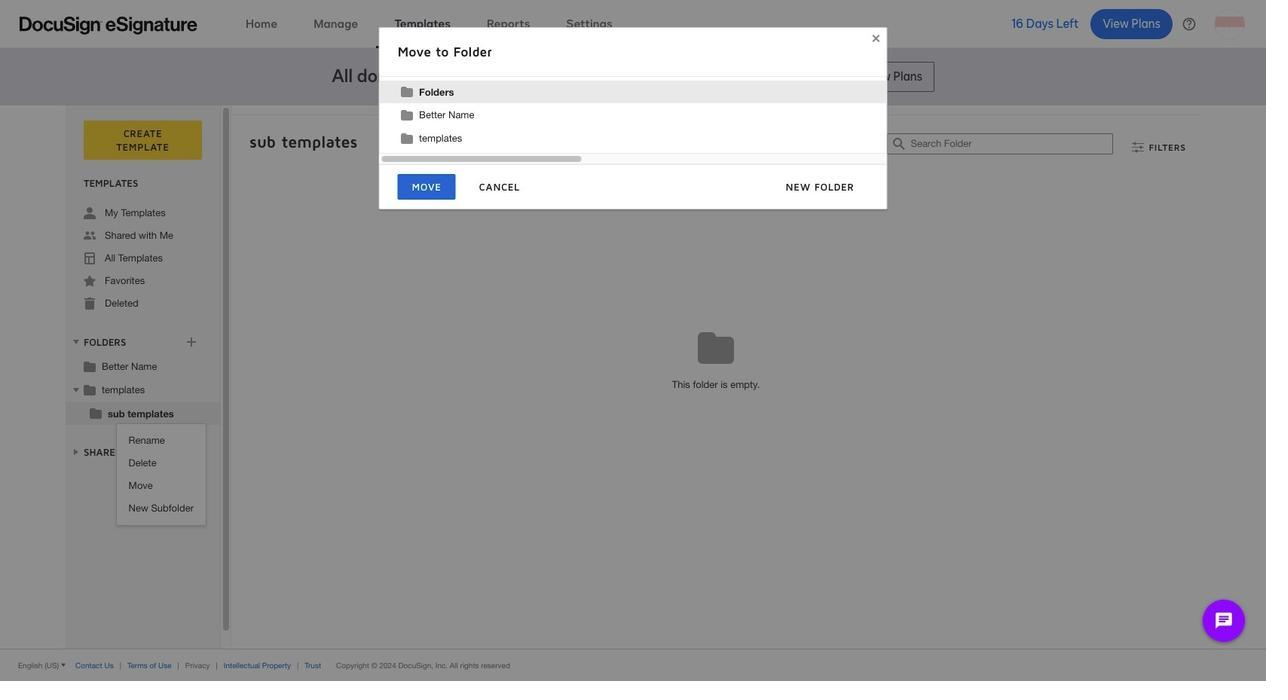 Task type: describe. For each thing, give the bounding box(es) containing it.
view folders image
[[70, 336, 82, 348]]

star filled image
[[84, 275, 96, 287]]

more info region
[[0, 649, 1267, 682]]

docusign esignature image
[[20, 16, 198, 34]]

folder image
[[90, 407, 102, 419]]

trash image
[[84, 298, 96, 310]]

user image
[[84, 207, 96, 219]]



Task type: locate. For each thing, give the bounding box(es) containing it.
2 folder image from the top
[[84, 384, 96, 396]]

1 folder image from the top
[[84, 360, 96, 373]]

shared image
[[84, 230, 96, 242]]

1 vertical spatial folder image
[[84, 384, 96, 396]]

menu
[[117, 430, 206, 520]]

Search Folder text field
[[911, 134, 1114, 154]]

templates image
[[84, 253, 96, 265]]

0 vertical spatial folder image
[[84, 360, 96, 373]]

folder image
[[84, 360, 96, 373], [84, 384, 96, 396]]



Task type: vqa. For each thing, say whether or not it's contained in the screenshot.
TRASH icon
yes



